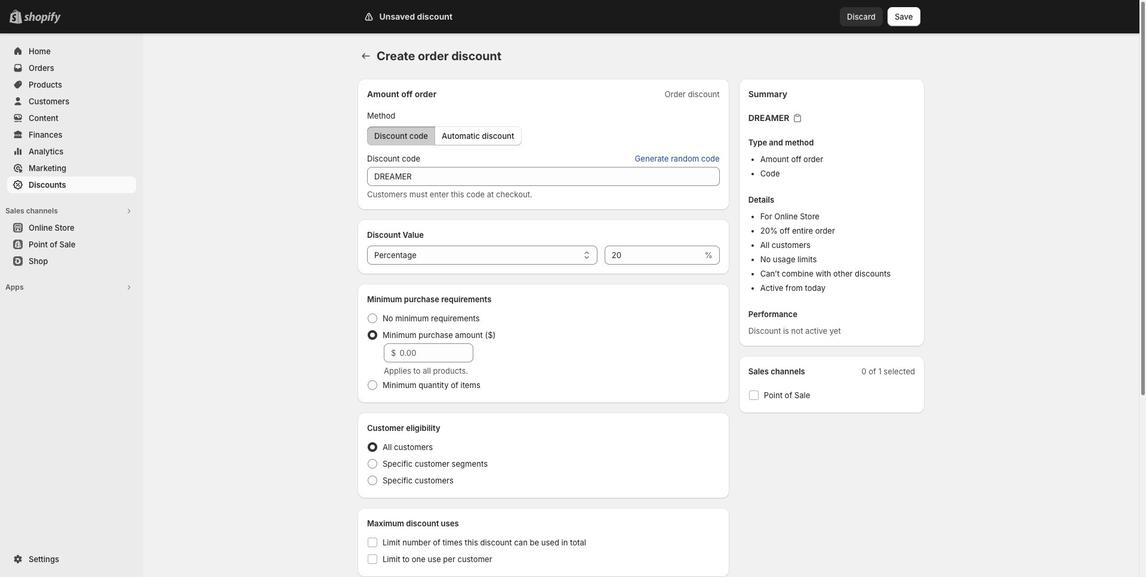 Task type: locate. For each thing, give the bounding box(es) containing it.
None text field
[[367, 167, 720, 186]]

shopify image
[[24, 12, 61, 24]]

0.00 text field
[[400, 344, 473, 363]]

None text field
[[605, 246, 702, 265]]



Task type: vqa. For each thing, say whether or not it's contained in the screenshot.
dialog
no



